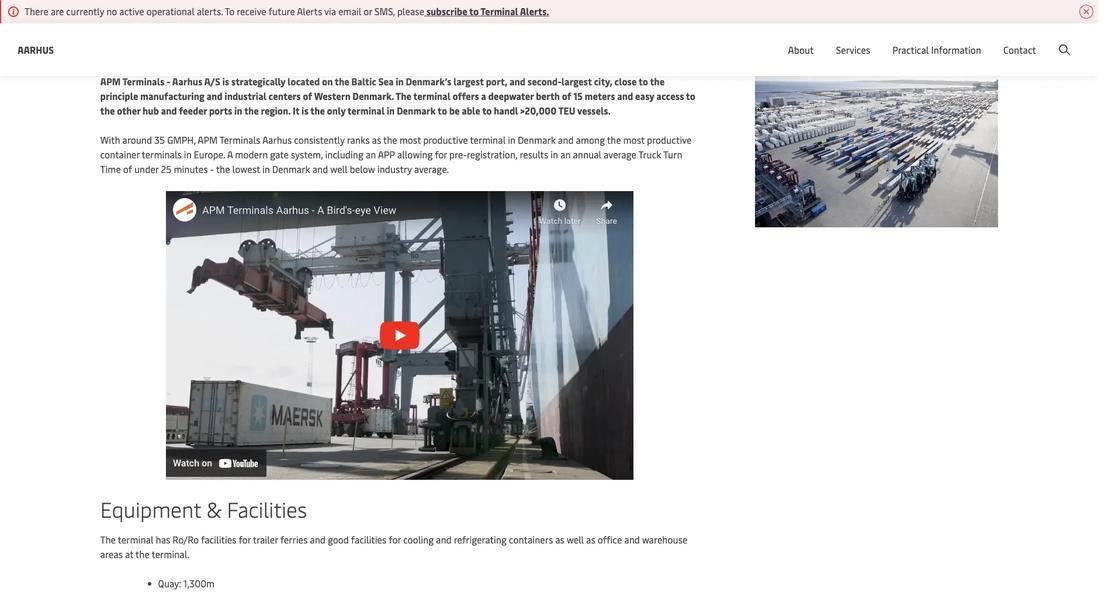 Task type: describe. For each thing, give the bounding box(es) containing it.
the inside "the terminal has ro/ro facilities for trailer ferries and good facilities for cooling and refrigerating containers as well as office and warehouse areas at the terminal."
[[136, 548, 150, 561]]

the right on
[[335, 75, 349, 88]]

2 an from the left
[[561, 148, 571, 161]]

terminals inside with around 35 gmph, apm terminals aarhus consistently ranks as the most productive terminal in denmark and among the most productive container terminals in europe. a modern gate system, including an app allowing for pre-registration, results in an annual average truck turn time of under 25 minutes - the lowest in denmark and well below industry average.
[[220, 133, 260, 146]]

teu
[[559, 104, 576, 117]]

quay: 1,300m
[[158, 577, 215, 590]]

subscribe
[[427, 5, 468, 18]]

- inside with around 35 gmph, apm terminals aarhus consistently ranks as the most productive terminal in denmark and among the most productive container terminals in europe. a modern gate system, including an app allowing for pre-registration, results in an annual average truck turn time of under 25 minutes - the lowest in denmark and well below industry average.
[[210, 163, 214, 175]]

able
[[462, 104, 480, 117]]

located
[[288, 75, 320, 88]]

cooling
[[403, 533, 434, 546]]

at
[[125, 548, 133, 561]]

system,
[[291, 148, 323, 161]]

email
[[338, 5, 361, 18]]

average
[[604, 148, 637, 161]]

login / create account link
[[960, 23, 1076, 58]]

apm terminals - aarhus a/s is strategically located on the baltic sea in denmark's largest port, and second-largest city, close to the principle manufacturing and industrial centers of western denmark. the terminal offers a deepwater berth of 15 meters and easy access to the other hub and feeder ports in the region. it is the only terminal in denmark to be able to handl >20,000 teu vessels.
[[100, 75, 696, 117]]

a
[[481, 89, 486, 102]]

the up easy
[[650, 75, 665, 88]]

switch location
[[769, 34, 836, 47]]

other
[[117, 104, 140, 117]]

apm inside with around 35 gmph, apm terminals aarhus consistently ranks as the most productive terminal in denmark and among the most productive container terminals in europe. a modern gate system, including an app allowing for pre-registration, results in an annual average truck turn time of under 25 minutes - the lowest in denmark and well below industry average.
[[198, 133, 218, 146]]

in up registration,
[[508, 133, 516, 146]]

sea
[[379, 75, 394, 88]]

and left among
[[558, 133, 574, 146]]

switch
[[769, 34, 797, 47]]

vessels.
[[577, 104, 611, 117]]

to left be
[[438, 104, 447, 117]]

1 horizontal spatial as
[[555, 533, 565, 546]]

below
[[350, 163, 375, 175]]

no
[[106, 5, 117, 18]]

create
[[1013, 34, 1040, 47]]

$name image
[[755, 65, 998, 227]]

in right lowest in the top left of the page
[[262, 163, 270, 175]]

0 vertical spatial is
[[222, 75, 229, 88]]

warehouse
[[642, 533, 688, 546]]

&
[[206, 495, 222, 523]]

2 largest from the left
[[562, 75, 592, 88]]

global menu button
[[847, 23, 938, 58]]

region.
[[261, 104, 291, 117]]

1 an from the left
[[366, 148, 376, 161]]

denmark inside apm terminals - aarhus a/s is strategically located on the baltic sea in denmark's largest port, and second-largest city, close to the principle manufacturing and industrial centers of western denmark. the terminal offers a deepwater berth of 15 meters and easy access to the other hub and feeder ports in the region. it is the only terminal in denmark to be able to handl >20,000 teu vessels.
[[397, 104, 436, 117]]

has
[[156, 533, 170, 546]]

35
[[154, 133, 165, 146]]

login / create account
[[982, 34, 1076, 47]]

2 horizontal spatial of
[[562, 89, 572, 102]]

contact
[[1004, 43, 1036, 56]]

login
[[982, 34, 1005, 47]]

/
[[1007, 34, 1010, 47]]

active
[[119, 5, 144, 18]]

and down the close
[[617, 89, 633, 102]]

about button
[[788, 23, 814, 76]]

of inside with around 35 gmph, apm terminals aarhus consistently ranks as the most productive terminal in denmark and among the most productive container terminals in europe. a modern gate system, including an app allowing for pre-registration, results in an annual average truck turn time of under 25 minutes - the lowest in denmark and well below industry average.
[[123, 163, 132, 175]]

around
[[122, 133, 152, 146]]

modern
[[235, 148, 268, 161]]

1 vertical spatial denmark
[[518, 133, 556, 146]]

the up average
[[607, 133, 621, 146]]

minutes
[[174, 163, 208, 175]]

and up deepwater
[[510, 75, 526, 88]]

the down principle
[[100, 104, 115, 117]]

global
[[873, 34, 900, 47]]

for inside with around 35 gmph, apm terminals aarhus consistently ranks as the most productive terminal in denmark and among the most productive container terminals in europe. a modern gate system, including an app allowing for pre-registration, results in an annual average truck turn time of under 25 minutes - the lowest in denmark and well below industry average.
[[435, 148, 447, 161]]

switch location button
[[751, 34, 836, 47]]

future
[[269, 5, 295, 18]]

1 horizontal spatial is
[[302, 104, 309, 117]]

to left terminal
[[469, 5, 479, 18]]

in right sea
[[396, 75, 404, 88]]

gmph,
[[167, 133, 196, 146]]

easy
[[635, 89, 655, 102]]

access
[[657, 89, 684, 102]]

industry
[[378, 163, 412, 175]]

as inside with around 35 gmph, apm terminals aarhus consistently ranks as the most productive terminal in denmark and among the most productive container terminals in europe. a modern gate system, including an app allowing for pre-registration, results in an annual average truck turn time of under 25 minutes - the lowest in denmark and well below industry average.
[[372, 133, 381, 146]]

aarhus inside apm terminals - aarhus a/s is strategically located on the baltic sea in denmark's largest port, and second-largest city, close to the principle manufacturing and industrial centers of western denmark. the terminal offers a deepwater berth of 15 meters and easy access to the other hub and feeder ports in the region. it is the only terminal in denmark to be able to handl >20,000 teu vessels.
[[172, 75, 203, 88]]

be
[[449, 104, 460, 117]]

and left good
[[310, 533, 326, 546]]

good
[[328, 533, 349, 546]]

to up easy
[[639, 75, 648, 88]]

the left only
[[310, 104, 325, 117]]

there are currently no active operational alerts. to receive future alerts via email or sms, please subscribe to terminal alerts.
[[25, 5, 549, 18]]

gate
[[270, 148, 289, 161]]

trailer
[[253, 533, 278, 546]]

1 horizontal spatial of
[[303, 89, 312, 102]]

facilities
[[227, 495, 307, 523]]

the terminal has ro/ro facilities for trailer ferries and good facilities for cooling and refrigerating containers as well as office and warehouse areas at the terminal.
[[100, 533, 688, 561]]

>20,000
[[520, 104, 557, 117]]

terminal inside with around 35 gmph, apm terminals aarhus consistently ranks as the most productive terminal in denmark and among the most productive container terminals in europe. a modern gate system, including an app allowing for pre-registration, results in an annual average truck turn time of under 25 minutes - the lowest in denmark and well below industry average.
[[470, 133, 506, 146]]

containers
[[509, 533, 553, 546]]

via
[[324, 5, 336, 18]]

and down system,
[[313, 163, 328, 175]]

container
[[100, 148, 140, 161]]

industrial
[[225, 89, 267, 102]]

close alert image
[[1080, 5, 1094, 19]]

city,
[[594, 75, 613, 88]]

location
[[800, 34, 836, 47]]

terminal.
[[152, 548, 189, 561]]

alerts.
[[520, 5, 549, 18]]

menu
[[902, 34, 926, 47]]

please
[[397, 5, 424, 18]]

global menu
[[873, 34, 926, 47]]

refrigerating
[[454, 533, 507, 546]]

average.
[[414, 163, 449, 175]]

denmark.
[[353, 89, 394, 102]]

1 horizontal spatial for
[[389, 533, 401, 546]]

well inside with around 35 gmph, apm terminals aarhus consistently ranks as the most productive terminal in denmark and among the most productive container terminals in europe. a modern gate system, including an app allowing for pre-registration, results in an annual average truck turn time of under 25 minutes - the lowest in denmark and well below industry average.
[[330, 163, 348, 175]]

sms,
[[375, 5, 395, 18]]

aarhus inside with around 35 gmph, apm terminals aarhus consistently ranks as the most productive terminal in denmark and among the most productive container terminals in europe. a modern gate system, including an app allowing for pre-registration, results in an annual average truck turn time of under 25 minutes - the lowest in denmark and well below industry average.
[[262, 133, 292, 146]]

time
[[100, 163, 121, 175]]



Task type: vqa. For each thing, say whether or not it's contained in the screenshot.
15
yes



Task type: locate. For each thing, give the bounding box(es) containing it.
well down the including
[[330, 163, 348, 175]]

productive
[[423, 133, 468, 146], [647, 133, 692, 146]]

1 facilities from the left
[[201, 533, 236, 546]]

facilities right good
[[351, 533, 387, 546]]

app
[[378, 148, 395, 161]]

0 horizontal spatial is
[[222, 75, 229, 88]]

equipment
[[100, 495, 201, 523]]

an
[[366, 148, 376, 161], [561, 148, 571, 161]]

manufacturing
[[140, 89, 205, 102]]

1 horizontal spatial denmark
[[397, 104, 436, 117]]

for left cooling
[[389, 533, 401, 546]]

close
[[615, 75, 637, 88]]

1 horizontal spatial -
[[210, 163, 214, 175]]

baltic
[[352, 75, 376, 88]]

equipment & facilities
[[100, 495, 307, 523]]

1 most from the left
[[400, 133, 421, 146]]

and down the a/s
[[207, 89, 223, 102]]

offers
[[453, 89, 479, 102]]

to
[[225, 5, 235, 18]]

or
[[364, 5, 372, 18]]

0 horizontal spatial facilities
[[201, 533, 236, 546]]

1 horizontal spatial largest
[[562, 75, 592, 88]]

it
[[293, 104, 300, 117]]

1 horizontal spatial facilities
[[351, 533, 387, 546]]

practical information
[[893, 43, 982, 56]]

15
[[574, 89, 583, 102]]

terminal down denmark's
[[413, 89, 451, 102]]

1 vertical spatial -
[[210, 163, 214, 175]]

the down industrial at the left
[[244, 104, 259, 117]]

pre-
[[449, 148, 467, 161]]

apm
[[100, 75, 121, 88], [198, 133, 218, 146]]

0 horizontal spatial aarhus
[[18, 43, 54, 56]]

apm up principle
[[100, 75, 121, 88]]

western
[[314, 89, 351, 102]]

terminals up a
[[220, 133, 260, 146]]

an left app at the top left
[[366, 148, 376, 161]]

of down located
[[303, 89, 312, 102]]

in right results
[[551, 148, 558, 161]]

facilities
[[201, 533, 236, 546], [351, 533, 387, 546]]

0 horizontal spatial denmark
[[272, 163, 310, 175]]

0 vertical spatial -
[[167, 75, 170, 88]]

1 vertical spatial apm
[[198, 133, 218, 146]]

hub
[[143, 104, 159, 117]]

and down manufacturing
[[161, 104, 177, 117]]

1 horizontal spatial the
[[396, 89, 412, 102]]

2 productive from the left
[[647, 133, 692, 146]]

most
[[400, 133, 421, 146], [623, 133, 645, 146]]

as left office
[[586, 533, 596, 546]]

to right access
[[686, 89, 696, 102]]

in down industrial at the left
[[234, 104, 242, 117]]

0 horizontal spatial apm
[[100, 75, 121, 88]]

largest up "15"
[[562, 75, 592, 88]]

0 horizontal spatial -
[[167, 75, 170, 88]]

a/s
[[204, 75, 220, 88]]

2 facilities from the left
[[351, 533, 387, 546]]

office
[[598, 533, 622, 546]]

principle
[[100, 89, 138, 102]]

the up app at the top left
[[383, 133, 397, 146]]

berth
[[536, 89, 560, 102]]

denmark up results
[[518, 133, 556, 146]]

terminal down denmark. at the left of page
[[348, 104, 385, 117]]

europe.
[[194, 148, 225, 161]]

terminal up at
[[118, 533, 154, 546]]

deepwater
[[488, 89, 534, 102]]

1 horizontal spatial well
[[567, 533, 584, 546]]

subscribe to terminal alerts. link
[[424, 5, 549, 18]]

to down a
[[482, 104, 492, 117]]

as
[[372, 133, 381, 146], [555, 533, 565, 546], [586, 533, 596, 546]]

truck
[[639, 148, 662, 161]]

0 horizontal spatial terminals
[[122, 75, 164, 88]]

the up areas
[[100, 533, 116, 546]]

ports
[[209, 104, 232, 117]]

is right it
[[302, 104, 309, 117]]

1 vertical spatial the
[[100, 533, 116, 546]]

0 vertical spatial denmark
[[397, 104, 436, 117]]

ranks
[[347, 133, 370, 146]]

including
[[325, 148, 364, 161]]

productive up turn
[[647, 133, 692, 146]]

terminals up principle
[[122, 75, 164, 88]]

of down container at the top
[[123, 163, 132, 175]]

consistently
[[294, 133, 345, 146]]

2 vertical spatial aarhus
[[262, 133, 292, 146]]

and right cooling
[[436, 533, 452, 546]]

terminals inside apm terminals - aarhus a/s is strategically located on the baltic sea in denmark's largest port, and second-largest city, close to the principle manufacturing and industrial centers of western denmark. the terminal offers a deepwater berth of 15 meters and easy access to the other hub and feeder ports in the region. it is the only terminal in denmark to be able to handl >20,000 teu vessels.
[[122, 75, 164, 88]]

the
[[335, 75, 349, 88], [650, 75, 665, 88], [100, 104, 115, 117], [244, 104, 259, 117], [310, 104, 325, 117], [383, 133, 397, 146], [607, 133, 621, 146], [216, 163, 230, 175], [136, 548, 150, 561]]

strategically
[[231, 75, 286, 88]]

1 vertical spatial well
[[567, 533, 584, 546]]

2 horizontal spatial aarhus
[[262, 133, 292, 146]]

port,
[[486, 75, 508, 88]]

0 horizontal spatial most
[[400, 133, 421, 146]]

services
[[836, 43, 871, 56]]

are
[[51, 5, 64, 18]]

0 vertical spatial aarhus
[[18, 43, 54, 56]]

about
[[788, 43, 814, 56]]

1 horizontal spatial an
[[561, 148, 571, 161]]

0 vertical spatial well
[[330, 163, 348, 175]]

2 horizontal spatial denmark
[[518, 133, 556, 146]]

aarhus up manufacturing
[[172, 75, 203, 88]]

1 vertical spatial is
[[302, 104, 309, 117]]

0 horizontal spatial largest
[[454, 75, 484, 88]]

0 vertical spatial apm
[[100, 75, 121, 88]]

in up minutes
[[184, 148, 192, 161]]

terminals
[[122, 75, 164, 88], [220, 133, 260, 146]]

0 vertical spatial terminals
[[122, 75, 164, 88]]

2 most from the left
[[623, 133, 645, 146]]

ro/ro
[[173, 533, 199, 546]]

0 vertical spatial the
[[396, 89, 412, 102]]

is right the a/s
[[222, 75, 229, 88]]

terminal up registration,
[[470, 133, 506, 146]]

as right containers
[[555, 533, 565, 546]]

is
[[222, 75, 229, 88], [302, 104, 309, 117]]

0 horizontal spatial the
[[100, 533, 116, 546]]

account
[[1042, 34, 1076, 47]]

with
[[100, 133, 120, 146]]

- down europe.
[[210, 163, 214, 175]]

aarhus down there
[[18, 43, 54, 56]]

a
[[227, 148, 233, 161]]

0 horizontal spatial well
[[330, 163, 348, 175]]

registration,
[[467, 148, 518, 161]]

- up manufacturing
[[167, 75, 170, 88]]

0 horizontal spatial productive
[[423, 133, 468, 146]]

well left office
[[567, 533, 584, 546]]

1 vertical spatial aarhus
[[172, 75, 203, 88]]

receive
[[237, 5, 266, 18]]

currently
[[66, 5, 104, 18]]

in down denmark. at the left of page
[[387, 104, 395, 117]]

alerts
[[297, 5, 322, 18]]

most up average
[[623, 133, 645, 146]]

with around 35 gmph, apm terminals aarhus consistently ranks as the most productive terminal in denmark and among the most productive container terminals in europe. a modern gate system, including an app allowing for pre-registration, results in an annual average truck turn time of under 25 minutes - the lowest in denmark and well below industry average.
[[100, 133, 692, 175]]

0 horizontal spatial as
[[372, 133, 381, 146]]

on
[[322, 75, 333, 88]]

1 vertical spatial terminals
[[220, 133, 260, 146]]

for left trailer
[[239, 533, 251, 546]]

0 horizontal spatial for
[[239, 533, 251, 546]]

centers
[[269, 89, 301, 102]]

the inside "the terminal has ro/ro facilities for trailer ferries and good facilities for cooling and refrigerating containers as well as office and warehouse areas at the terminal."
[[100, 533, 116, 546]]

for left pre-
[[435, 148, 447, 161]]

1 horizontal spatial productive
[[647, 133, 692, 146]]

largest up offers
[[454, 75, 484, 88]]

apm inside apm terminals - aarhus a/s is strategically located on the baltic sea in denmark's largest port, and second-largest city, close to the principle manufacturing and industrial centers of western denmark. the terminal offers a deepwater berth of 15 meters and easy access to the other hub and feeder ports in the region. it is the only terminal in denmark to be able to handl >20,000 teu vessels.
[[100, 75, 121, 88]]

under
[[134, 163, 159, 175]]

most up allowing
[[400, 133, 421, 146]]

productive up pre-
[[423, 133, 468, 146]]

1 productive from the left
[[423, 133, 468, 146]]

denmark's
[[406, 75, 451, 88]]

the inside apm terminals - aarhus a/s is strategically located on the baltic sea in denmark's largest port, and second-largest city, close to the principle manufacturing and industrial centers of western denmark. the terminal offers a deepwater berth of 15 meters and easy access to the other hub and feeder ports in the region. it is the only terminal in denmark to be able to handl >20,000 teu vessels.
[[396, 89, 412, 102]]

- inside apm terminals - aarhus a/s is strategically located on the baltic sea in denmark's largest port, and second-largest city, close to the principle manufacturing and industrial centers of western denmark. the terminal offers a deepwater berth of 15 meters and easy access to the other hub and feeder ports in the region. it is the only terminal in denmark to be able to handl >20,000 teu vessels.
[[167, 75, 170, 88]]

0 horizontal spatial of
[[123, 163, 132, 175]]

and
[[510, 75, 526, 88], [207, 89, 223, 102], [617, 89, 633, 102], [161, 104, 177, 117], [558, 133, 574, 146], [313, 163, 328, 175], [310, 533, 326, 546], [436, 533, 452, 546], [624, 533, 640, 546]]

and right office
[[624, 533, 640, 546]]

1 horizontal spatial most
[[623, 133, 645, 146]]

as up app at the top left
[[372, 133, 381, 146]]

an left annual
[[561, 148, 571, 161]]

largest
[[454, 75, 484, 88], [562, 75, 592, 88]]

annual
[[573, 148, 602, 161]]

of left "15"
[[562, 89, 572, 102]]

facilities down the &
[[201, 533, 236, 546]]

1 largest from the left
[[454, 75, 484, 88]]

aarhus up gate
[[262, 133, 292, 146]]

meters
[[585, 89, 615, 102]]

lowest
[[232, 163, 260, 175]]

terminal
[[481, 5, 518, 18]]

0 horizontal spatial an
[[366, 148, 376, 161]]

the down a
[[216, 163, 230, 175]]

apm up europe.
[[198, 133, 218, 146]]

handl
[[494, 104, 518, 117]]

ferries
[[280, 533, 308, 546]]

2 vertical spatial denmark
[[272, 163, 310, 175]]

25
[[161, 163, 172, 175]]

allowing
[[397, 148, 433, 161]]

1 horizontal spatial aarhus
[[172, 75, 203, 88]]

areas
[[100, 548, 123, 561]]

aarhus
[[18, 43, 54, 56], [172, 75, 203, 88], [262, 133, 292, 146]]

only
[[327, 104, 346, 117]]

the down denmark's
[[396, 89, 412, 102]]

denmark down gate
[[272, 163, 310, 175]]

there
[[25, 5, 48, 18]]

2 horizontal spatial as
[[586, 533, 596, 546]]

feeder
[[179, 104, 207, 117]]

1 horizontal spatial apm
[[198, 133, 218, 146]]

terminal inside "the terminal has ro/ro facilities for trailer ferries and good facilities for cooling and refrigerating containers as well as office and warehouse areas at the terminal."
[[118, 533, 154, 546]]

well inside "the terminal has ro/ro facilities for trailer ferries and good facilities for cooling and refrigerating containers as well as office and warehouse areas at the terminal."
[[567, 533, 584, 546]]

1 horizontal spatial terminals
[[220, 133, 260, 146]]

2 horizontal spatial for
[[435, 148, 447, 161]]

denmark down denmark's
[[397, 104, 436, 117]]

terminals
[[142, 148, 182, 161]]

the right at
[[136, 548, 150, 561]]



